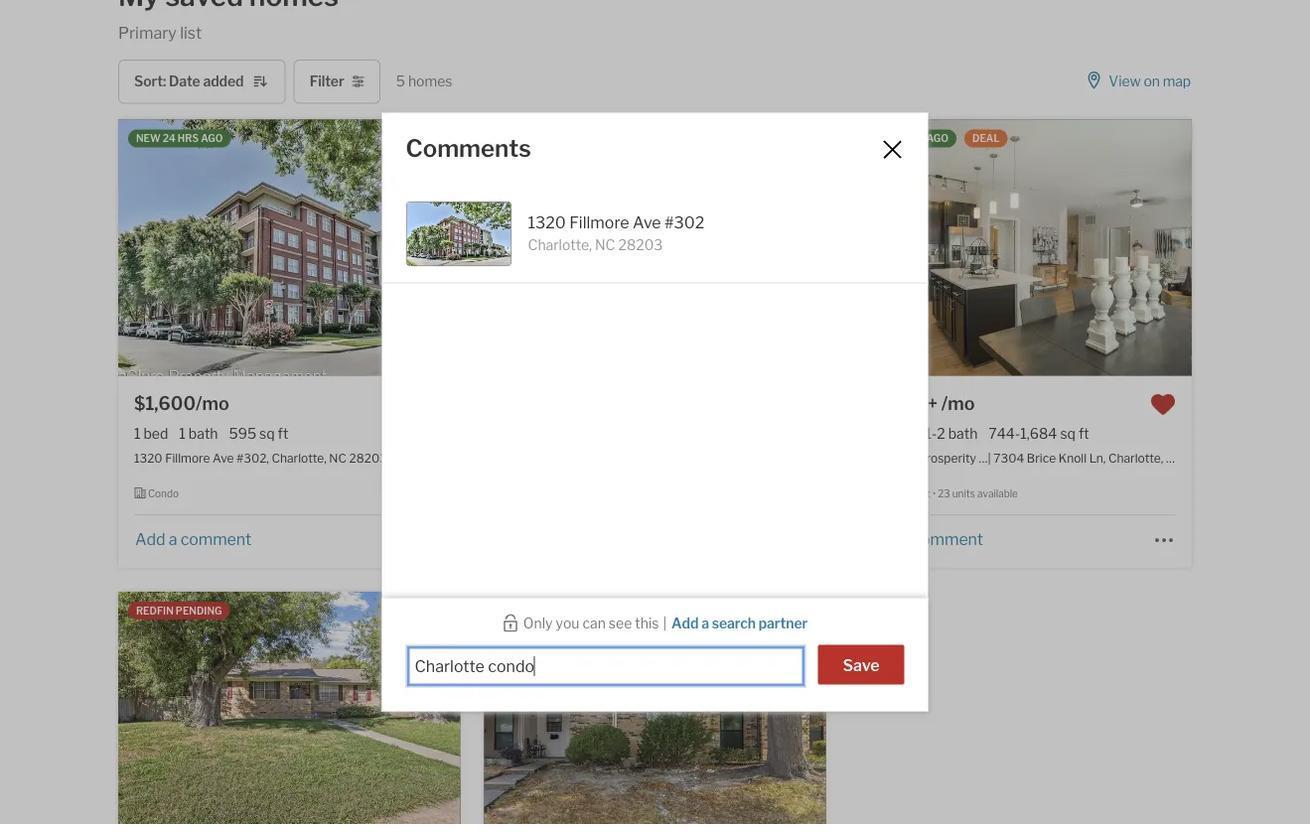 Task type: locate. For each thing, give the bounding box(es) containing it.
1 horizontal spatial hrs
[[537, 132, 558, 144]]

add down apartment
[[867, 530, 897, 549]]

0 vertical spatial |
[[988, 451, 991, 466]]

1 horizontal spatial a
[[701, 615, 709, 632]]

2 photo of 4929 arborwood dr, charlotte, nc 28208 image from the left
[[826, 120, 1168, 376]]

24
[[163, 132, 176, 144]]

fillmore down 1 bath
[[165, 451, 210, 466]]

1 8 from the left
[[529, 132, 535, 144]]

ft
[[278, 426, 288, 443], [1079, 426, 1089, 443]]

1 horizontal spatial /mo
[[941, 393, 975, 415]]

1 new from the left
[[136, 132, 161, 144]]

/mo up "1-2 bath"
[[941, 393, 975, 415]]

28269
[[1186, 451, 1224, 466]]

1 horizontal spatial fillmore
[[569, 213, 629, 232]]

redfin pending
[[136, 605, 222, 617]]

a down condo
[[169, 530, 177, 549]]

28203
[[618, 237, 663, 254], [349, 451, 387, 466]]

/mo
[[196, 393, 229, 415], [941, 393, 975, 415]]

2 horizontal spatial hrs
[[903, 132, 924, 144]]

1 comment from the left
[[181, 530, 251, 549]]

0 vertical spatial 1320
[[528, 213, 566, 232]]

bath
[[189, 426, 218, 443], [948, 426, 978, 443]]

prosperity
[[918, 451, 976, 466]]

1 1 from the left
[[134, 426, 140, 443]]

ago
[[201, 132, 223, 144], [561, 132, 583, 144], [926, 132, 949, 144]]

1 horizontal spatial ave
[[633, 213, 661, 232]]

0 horizontal spatial /mo
[[196, 393, 229, 415]]

1 vertical spatial fillmore
[[165, 451, 210, 466]]

•
[[933, 488, 936, 500]]

sq up knoll
[[1060, 426, 1076, 443]]

3 ago from the left
[[926, 132, 949, 144]]

1 horizontal spatial 1
[[179, 426, 186, 443]]

7304
[[994, 451, 1024, 466]]

ft up 1320 fillmore ave #302, charlotte, nc 28203
[[278, 426, 288, 443]]

1 /mo from the left
[[196, 393, 229, 415]]

photo of 4929 arborwood dr, charlotte, nc 28208 image
[[484, 120, 826, 376], [826, 120, 1168, 376]]

1 right bed
[[179, 426, 186, 443]]

1 horizontal spatial new 8 hrs ago
[[868, 132, 949, 144]]

| 7304 brice knoll ln, charlotte, nc 28269
[[988, 451, 1224, 466]]

1 horizontal spatial ago
[[561, 132, 583, 144]]

fillmore for #302,
[[165, 451, 210, 466]]

photo of 7304 brice knoll ln, charlotte, nc 28269 image
[[850, 120, 1192, 376], [1192, 120, 1310, 376]]

0 horizontal spatial add a comment button
[[134, 530, 252, 549]]

nc
[[595, 237, 615, 254], [329, 451, 347, 466], [1166, 451, 1183, 466]]

bath down $1,600 /mo
[[189, 426, 218, 443]]

1 ago from the left
[[201, 132, 223, 144]]

28203 for #302
[[618, 237, 663, 254]]

1 horizontal spatial add a comment button
[[866, 530, 984, 549]]

photo of 2617 blanton st, dallas, tx 75227 image
[[118, 592, 460, 824], [460, 592, 802, 824]]

hrs right '24'
[[178, 132, 199, 144]]

add
[[135, 530, 165, 549], [867, 530, 897, 549], [672, 615, 699, 632]]

1 vertical spatial ave
[[213, 451, 234, 466]]

1320 right photo of 1320 fillmore ave #302
[[528, 213, 566, 232]]

nc inside 1320 fillmore ave #302 charlotte, nc 28203
[[595, 237, 615, 254]]

0 horizontal spatial 1
[[134, 426, 140, 443]]

1 horizontal spatial |
[[988, 451, 991, 466]]

|
[[988, 451, 991, 466], [663, 615, 667, 632]]

| right this
[[663, 615, 667, 632]]

2 horizontal spatial ago
[[926, 132, 949, 144]]

photo of 1923 abshire ln, dallas, tx 75228 image
[[484, 592, 826, 824], [826, 592, 1168, 824]]

nc for #302,
[[329, 451, 347, 466]]

add a comment button down "•"
[[866, 530, 984, 549]]

2 add a comment from the left
[[867, 530, 983, 549]]

0 horizontal spatial 1320
[[134, 451, 163, 466]]

photo of 1320 fillmore ave #302, charlotte, nc 28203 image
[[118, 120, 460, 376], [460, 120, 802, 376]]

0 horizontal spatial bath
[[189, 426, 218, 443]]

3 new from the left
[[868, 132, 892, 144]]

save button
[[818, 645, 904, 685]]

1 photo of 4929 arborwood dr, charlotte, nc 28208 image from the left
[[484, 120, 826, 376]]

1 horizontal spatial charlotte,
[[528, 237, 592, 254]]

/mo for $1,400+ /mo
[[941, 393, 975, 415]]

1320
[[528, 213, 566, 232], [134, 451, 163, 466]]

view
[[1109, 73, 1141, 90]]

ave inside 1320 fillmore ave #302 charlotte, nc 28203
[[633, 213, 661, 232]]

map
[[1163, 73, 1191, 90]]

1 horizontal spatial add
[[672, 615, 699, 632]]

| inside the only you can see this | add a search partner
[[663, 615, 667, 632]]

0 horizontal spatial new
[[136, 132, 161, 144]]

#302
[[664, 213, 705, 232]]

0 horizontal spatial new 8 hrs ago
[[502, 132, 583, 144]]

fillmore inside 1320 fillmore ave #302 charlotte, nc 28203
[[569, 213, 629, 232]]

add a comment down condo
[[135, 530, 251, 549]]

0 horizontal spatial |
[[663, 615, 667, 632]]

bath right 2
[[948, 426, 978, 443]]

0 horizontal spatial nc
[[329, 451, 347, 466]]

0 horizontal spatial ago
[[201, 132, 223, 144]]

1320 inside 1320 fillmore ave #302 charlotte, nc 28203
[[528, 213, 566, 232]]

1 horizontal spatial bath
[[948, 426, 978, 443]]

added
[[203, 73, 244, 90]]

ft up knoll
[[1079, 426, 1089, 443]]

hrs left the deal
[[903, 132, 924, 144]]

sq right 595
[[259, 426, 275, 443]]

2 1 from the left
[[179, 426, 186, 443]]

0 horizontal spatial ft
[[278, 426, 288, 443]]

1 horizontal spatial ft
[[1079, 426, 1089, 443]]

charlotte,
[[528, 237, 592, 254], [272, 451, 327, 466], [1108, 451, 1163, 466]]

/mo up 1 bath
[[196, 393, 229, 415]]

brice
[[1027, 451, 1056, 466]]

a left search
[[701, 615, 709, 632]]

2 hrs from the left
[[537, 132, 558, 144]]

8
[[529, 132, 535, 144], [894, 132, 901, 144]]

5 homes
[[396, 73, 452, 90]]

hrs right comments
[[537, 132, 558, 144]]

1 horizontal spatial add a comment
[[867, 530, 983, 549]]

0 horizontal spatial hrs
[[178, 132, 199, 144]]

only
[[523, 615, 553, 632]]

1 horizontal spatial comment
[[912, 530, 983, 549]]

#302,
[[236, 451, 269, 466]]

ago for $1,400+
[[926, 132, 949, 144]]

bed
[[143, 426, 168, 443]]

2 horizontal spatial a
[[900, 530, 909, 549]]

add a comment button down condo
[[134, 530, 252, 549]]

pointe at prosperity village
[[866, 451, 1016, 466]]

new 8 hrs ago
[[502, 132, 583, 144], [868, 132, 949, 144]]

new for $1,600 /mo
[[136, 132, 161, 144]]

0 horizontal spatial 8
[[529, 132, 535, 144]]

1 left bed
[[134, 426, 140, 443]]

primary
[[118, 23, 177, 42]]

1 horizontal spatial 1320
[[528, 213, 566, 232]]

new for $1,400+ /mo
[[868, 132, 892, 144]]

2 photo of 1320 fillmore ave #302, charlotte, nc 28203 image from the left
[[460, 120, 802, 376]]

1 horizontal spatial 28203
[[618, 237, 663, 254]]

| left 7304
[[988, 451, 991, 466]]

fillmore
[[569, 213, 629, 232], [165, 451, 210, 466]]

add right this
[[672, 615, 699, 632]]

1 horizontal spatial sq
[[1060, 426, 1076, 443]]

1 add a comment from the left
[[135, 530, 251, 549]]

0 horizontal spatial sq
[[259, 426, 275, 443]]

hrs for $1,600
[[178, 132, 199, 144]]

0 horizontal spatial fillmore
[[165, 451, 210, 466]]

0 vertical spatial 28203
[[618, 237, 663, 254]]

1320 down 1 bed
[[134, 451, 163, 466]]

2 horizontal spatial new
[[868, 132, 892, 144]]

charlotte, for #302,
[[272, 451, 327, 466]]

view on map
[[1109, 73, 1191, 90]]

charlotte, inside 1320 fillmore ave #302 charlotte, nc 28203
[[528, 237, 592, 254]]

on
[[1144, 73, 1160, 90]]

sq
[[259, 426, 275, 443], [1060, 426, 1076, 443]]

ave
[[633, 213, 661, 232], [213, 451, 234, 466]]

2 photo of 7304 brice knoll ln, charlotte, nc 28269 image from the left
[[1192, 120, 1310, 376]]

new
[[136, 132, 161, 144], [502, 132, 526, 144], [868, 132, 892, 144]]

1 new 8 hrs ago from the left
[[502, 132, 583, 144]]

list
[[180, 23, 202, 42]]

1 horizontal spatial 8
[[894, 132, 901, 144]]

0 vertical spatial ave
[[633, 213, 661, 232]]

this
[[635, 615, 659, 632]]

at
[[904, 451, 915, 466]]

add a comment button
[[134, 530, 252, 549], [866, 530, 984, 549]]

comment
[[181, 530, 251, 549], [912, 530, 983, 549]]

1 hrs from the left
[[178, 132, 199, 144]]

1
[[134, 426, 140, 443], [179, 426, 186, 443]]

add down condo
[[135, 530, 165, 549]]

0 horizontal spatial ave
[[213, 451, 234, 466]]

1 horizontal spatial new
[[502, 132, 526, 144]]

add a comment down "•"
[[867, 530, 983, 549]]

1 vertical spatial 1320
[[134, 451, 163, 466]]

0 horizontal spatial a
[[169, 530, 177, 549]]

ago for $1,600
[[201, 132, 223, 144]]

2 photo of 1923 abshire ln, dallas, tx 75228 image from the left
[[826, 592, 1168, 824]]

1 horizontal spatial nc
[[595, 237, 615, 254]]

$1,600 /mo
[[134, 393, 229, 415]]

village
[[979, 451, 1016, 466]]

hrs
[[178, 132, 199, 144], [537, 132, 558, 144], [903, 132, 924, 144]]

3 hrs from the left
[[903, 132, 924, 144]]

primary list
[[118, 23, 202, 42]]

comment down "apartment • 23 units available"
[[912, 530, 983, 549]]

apartment
[[880, 488, 931, 500]]

pointe
[[866, 451, 902, 466]]

$1,400+
[[866, 393, 938, 415]]

0 horizontal spatial charlotte,
[[272, 451, 327, 466]]

ave left the #302,
[[213, 451, 234, 466]]

comments
[[406, 134, 531, 163]]

available
[[977, 488, 1018, 500]]

1 bath
[[179, 426, 218, 443]]

a
[[169, 530, 177, 549], [900, 530, 909, 549], [701, 615, 709, 632]]

hrs for $1,400+
[[903, 132, 924, 144]]

0 horizontal spatial comment
[[181, 530, 251, 549]]

2 /mo from the left
[[941, 393, 975, 415]]

a down apartment
[[900, 530, 909, 549]]

homes
[[408, 73, 452, 90]]

1 bath from the left
[[189, 426, 218, 443]]

comment up the pending
[[181, 530, 251, 549]]

1 bed
[[134, 426, 168, 443]]

ln,
[[1089, 451, 1106, 466]]

ave left #302
[[633, 213, 661, 232]]

2 add a comment button from the left
[[866, 530, 984, 549]]

2 new from the left
[[502, 132, 526, 144]]

0 horizontal spatial 28203
[[349, 451, 387, 466]]

744-
[[989, 426, 1020, 443]]

2 new 8 hrs ago from the left
[[868, 132, 949, 144]]

only you can see this | add a search partner
[[523, 615, 808, 632]]

28203 inside 1320 fillmore ave #302 charlotte, nc 28203
[[618, 237, 663, 254]]

1 vertical spatial |
[[663, 615, 667, 632]]

sort : date added
[[134, 73, 244, 90]]

add a comment
[[135, 530, 251, 549], [867, 530, 983, 549]]

0 vertical spatial fillmore
[[569, 213, 629, 232]]

0 horizontal spatial add a comment
[[135, 530, 251, 549]]

add a search partner button
[[671, 614, 809, 633]]

1 vertical spatial 28203
[[349, 451, 387, 466]]

fillmore down comments element
[[569, 213, 629, 232]]



Task type: vqa. For each thing, say whether or not it's contained in the screenshot.
the right NEW
yes



Task type: describe. For each thing, give the bounding box(es) containing it.
comments dialog
[[382, 113, 928, 712]]

condo
[[148, 488, 179, 500]]

save
[[843, 656, 880, 676]]

$1,600
[[134, 393, 196, 415]]

favorite button checkbox
[[1150, 392, 1176, 418]]

2 comment from the left
[[912, 530, 983, 549]]

1 photo of 1320 fillmore ave #302, charlotte, nc 28203 image from the left
[[118, 120, 460, 376]]

$1,400+ /mo
[[866, 393, 975, 415]]

1320 fillmore ave #302, charlotte, nc 28203
[[134, 451, 387, 466]]

1320 for #302
[[528, 213, 566, 232]]

add inside the only you can see this | add a search partner
[[672, 615, 699, 632]]

2 bath from the left
[[948, 426, 978, 443]]

apartment • 23 units available
[[880, 488, 1018, 500]]

2 horizontal spatial nc
[[1166, 451, 1183, 466]]

595 sq ft
[[229, 426, 288, 443]]

595
[[229, 426, 256, 443]]

ave for #302,
[[213, 451, 234, 466]]

partner
[[759, 615, 808, 632]]

2 ft from the left
[[1079, 426, 1089, 443]]

pending
[[176, 605, 222, 617]]

1 photo of 7304 brice knoll ln, charlotte, nc 28269 image from the left
[[850, 120, 1192, 376]]

sort
[[134, 73, 163, 90]]

2 horizontal spatial add
[[867, 530, 897, 549]]

1 ft from the left
[[278, 426, 288, 443]]

1-
[[925, 426, 937, 443]]

744-1,684 sq ft
[[989, 426, 1089, 443]]

search
[[712, 615, 756, 632]]

deal
[[972, 132, 1000, 144]]

1,684
[[1020, 426, 1057, 443]]

1320 fillmore ave #302 charlotte, nc 28203
[[528, 213, 705, 254]]

2 8 from the left
[[894, 132, 901, 144]]

2 photo of 2617 blanton st, dallas, tx 75227 image from the left
[[460, 592, 802, 824]]

favorite button image
[[1150, 392, 1176, 418]]

see
[[609, 615, 632, 632]]

1 photo of 2617 blanton st, dallas, tx 75227 image from the left
[[118, 592, 460, 824]]

you
[[556, 615, 579, 632]]

units
[[952, 488, 975, 500]]

fillmore for #302
[[569, 213, 629, 232]]

2 horizontal spatial charlotte,
[[1108, 451, 1163, 466]]

ave for #302
[[633, 213, 661, 232]]

1 photo of 1923 abshire ln, dallas, tx 75228 image from the left
[[484, 592, 826, 824]]

0 horizontal spatial add
[[135, 530, 165, 549]]

photo of 1320 fillmore ave #302 image
[[407, 202, 511, 266]]

date
[[169, 73, 200, 90]]

can
[[582, 615, 606, 632]]

new 24 hrs ago
[[136, 132, 223, 144]]

1 add a comment button from the left
[[134, 530, 252, 549]]

2 ago from the left
[[561, 132, 583, 144]]

:
[[163, 73, 166, 90]]

28203 for #302,
[[349, 451, 387, 466]]

redfin
[[136, 605, 174, 617]]

a inside the only you can see this | add a search partner
[[701, 615, 709, 632]]

view on map button
[[1084, 60, 1192, 104]]

1320 for #302,
[[134, 451, 163, 466]]

filter button
[[294, 60, 380, 104]]

Add a comment... text field
[[415, 656, 797, 678]]

5
[[396, 73, 405, 90]]

1 sq from the left
[[259, 426, 275, 443]]

knoll
[[1059, 451, 1087, 466]]

1 for 1 bath
[[179, 426, 186, 443]]

filter
[[310, 73, 344, 90]]

comments element
[[406, 134, 856, 163]]

2
[[937, 426, 945, 443]]

/mo for $1,600 /mo
[[196, 393, 229, 415]]

charlotte, for #302
[[528, 237, 592, 254]]

nc for #302
[[595, 237, 615, 254]]

1 for 1 bed
[[134, 426, 140, 443]]

1-2 bath
[[925, 426, 978, 443]]

2 sq from the left
[[1060, 426, 1076, 443]]

23
[[938, 488, 950, 500]]



